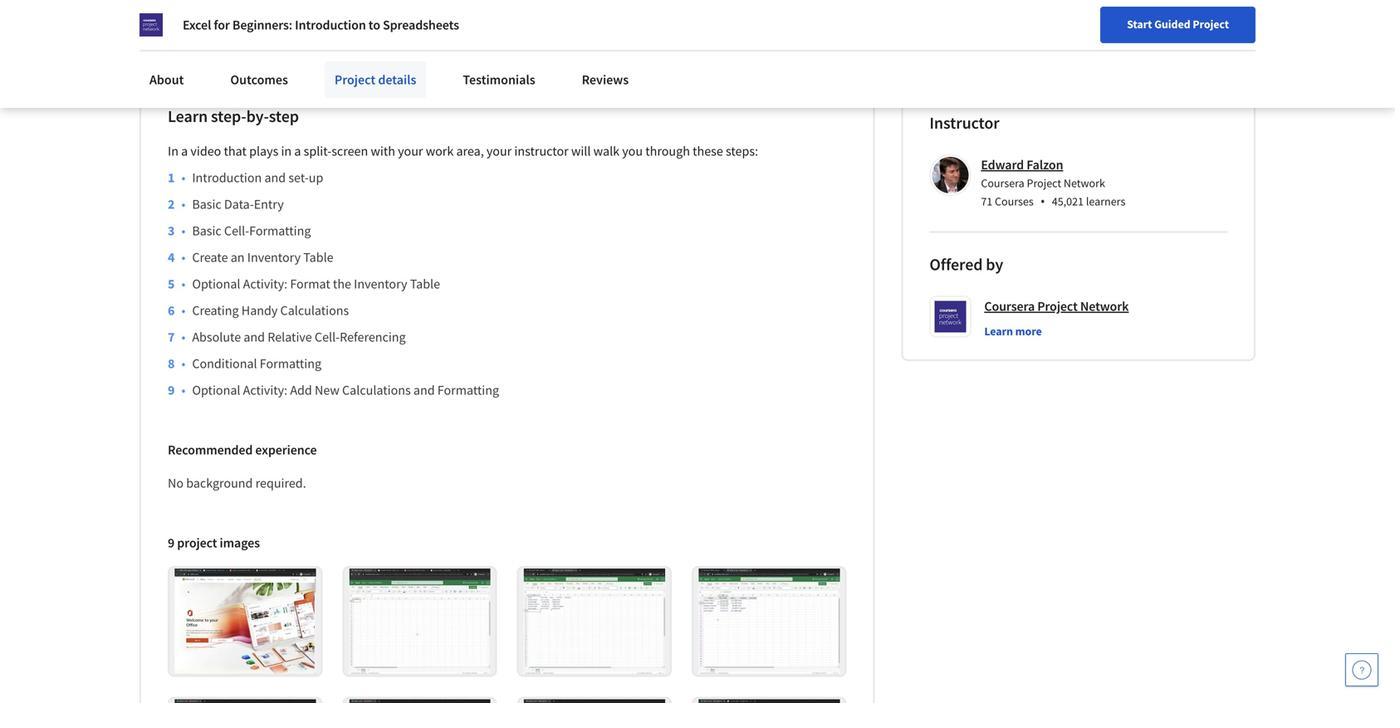 Task type: describe. For each thing, give the bounding box(es) containing it.
english button
[[1047, 33, 1147, 87]]

english
[[1076, 52, 1117, 69]]

activity: for format
[[243, 276, 287, 292]]

required.
[[255, 475, 306, 492]]

for
[[214, 17, 230, 33]]

create
[[192, 249, 228, 266]]

edward falzon image
[[932, 157, 968, 193]]

an
[[231, 249, 245, 266]]

background
[[186, 475, 253, 492]]

coursera project network
[[984, 298, 1129, 315]]

• for • create an inventory table
[[181, 249, 185, 266]]

project details link
[[325, 61, 426, 98]]

2 vertical spatial formatting
[[437, 382, 499, 399]]

data-
[[224, 196, 254, 213]]

learn more
[[984, 324, 1042, 339]]

start guided project
[[1127, 17, 1229, 32]]

spreadsheets
[[383, 17, 459, 33]]

testimonials
[[463, 71, 535, 88]]

0 horizontal spatial introduction
[[192, 169, 262, 186]]

read more
[[140, 32, 202, 48]]

format
[[290, 276, 330, 292]]

• for • conditional formatting
[[181, 355, 185, 372]]

with
[[371, 143, 395, 159]]

basic for basic data-entry
[[192, 196, 221, 213]]

offered
[[929, 254, 983, 275]]

these
[[693, 143, 723, 159]]

0 horizontal spatial cell-
[[224, 222, 249, 239]]

for for governments
[[358, 8, 376, 25]]

relative
[[268, 329, 312, 345]]

71
[[981, 194, 992, 209]]

falzon
[[1026, 156, 1063, 173]]

creating
[[192, 302, 239, 319]]

project inside "link"
[[335, 71, 375, 88]]

learn step-by-step
[[168, 106, 299, 127]]

• optional activity: add new calculations and formatting
[[181, 382, 499, 399]]

project up learn more
[[1037, 298, 1078, 315]]

1 a from the left
[[181, 143, 188, 159]]

• for • introduction and set-up
[[181, 169, 185, 186]]

referencing
[[340, 329, 406, 345]]

by
[[986, 254, 1003, 275]]

in
[[281, 143, 292, 159]]

coursera project network image
[[140, 13, 163, 37]]

excel
[[183, 17, 211, 33]]

• for • optional activity: format the inventory table
[[181, 276, 185, 292]]

and for set-
[[264, 169, 286, 186]]

recommended experience
[[168, 442, 317, 458]]

set-
[[288, 169, 309, 186]]

start
[[1127, 17, 1152, 32]]

activity: for add
[[243, 382, 287, 399]]

for businesses
[[137, 8, 219, 25]]

learn more button
[[984, 323, 1042, 340]]

• basic cell-formatting
[[181, 222, 311, 239]]

by-
[[246, 106, 269, 127]]

about
[[149, 71, 184, 88]]

the
[[333, 276, 351, 292]]

• for • absolute and relative cell-referencing
[[181, 329, 185, 345]]

learners
[[1086, 194, 1125, 209]]

for governments
[[358, 8, 454, 25]]

no background required.
[[168, 475, 306, 492]]

screen
[[331, 143, 368, 159]]

entry
[[254, 196, 284, 213]]

guided
[[1154, 17, 1190, 32]]

project inside "button"
[[1193, 17, 1229, 32]]

step
[[269, 106, 299, 127]]

coursera inside edward falzon coursera project network 71 courses • 45,021 learners
[[981, 176, 1024, 191]]

absolute
[[192, 329, 241, 345]]

optional for optional activity: add new calculations and formatting
[[192, 382, 240, 399]]

outcomes
[[230, 71, 288, 88]]

courses
[[995, 194, 1034, 209]]

about link
[[140, 61, 194, 98]]

images
[[220, 535, 260, 551]]

experience
[[255, 442, 317, 458]]

step-
[[211, 106, 246, 127]]

• introduction and set-up
[[181, 169, 323, 186]]

to
[[368, 17, 380, 33]]

excel for beginners: introduction to spreadsheets
[[183, 17, 459, 33]]

0 vertical spatial calculations
[[280, 302, 349, 319]]

edward falzon coursera project network 71 courses • 45,021 learners
[[981, 156, 1125, 210]]

steps:
[[726, 143, 758, 159]]

1 your from the left
[[398, 143, 423, 159]]

• for • basic cell-formatting
[[181, 222, 185, 239]]

2 your from the left
[[486, 143, 512, 159]]



Task type: locate. For each thing, give the bounding box(es) containing it.
1 vertical spatial formatting
[[260, 355, 321, 372]]

in
[[168, 143, 178, 159]]

1 horizontal spatial cell-
[[315, 329, 340, 345]]

walk
[[593, 143, 620, 159]]

beginners:
[[232, 17, 292, 33]]

1 vertical spatial calculations
[[342, 382, 411, 399]]

1 horizontal spatial for
[[246, 8, 264, 25]]

coursera project network link
[[984, 296, 1129, 316]]

table up • optional activity: format the inventory table on the left top
[[303, 249, 333, 266]]

learn for learn step-by-step
[[168, 106, 208, 127]]

project
[[1193, 17, 1229, 32], [335, 71, 375, 88], [1027, 176, 1061, 191], [1037, 298, 1078, 315]]

you
[[622, 143, 643, 159]]

1 horizontal spatial a
[[294, 143, 301, 159]]

a right 'in'
[[294, 143, 301, 159]]

0 vertical spatial optional
[[192, 276, 240, 292]]

that
[[224, 143, 247, 159]]

learn up in
[[168, 106, 208, 127]]

2 optional from the top
[[192, 382, 240, 399]]

optional down conditional
[[192, 382, 240, 399]]

• create an inventory table
[[181, 249, 333, 266]]

• left conditional
[[181, 355, 185, 372]]

video
[[191, 143, 221, 159]]

introduction
[[295, 17, 366, 33], [192, 169, 262, 186]]

activity: down '• conditional formatting' at the left bottom of page
[[243, 382, 287, 399]]

universities
[[267, 8, 332, 25]]

0 vertical spatial network
[[1064, 176, 1105, 191]]

• for • optional activity: add new calculations and formatting
[[181, 382, 185, 399]]

• up recommended
[[181, 382, 185, 399]]

• basic data-entry
[[181, 196, 284, 213]]

0 vertical spatial cell-
[[224, 222, 249, 239]]

project left details
[[335, 71, 375, 88]]

inventory
[[247, 249, 301, 266], [354, 276, 407, 292]]

will
[[571, 143, 591, 159]]

recommended
[[168, 442, 253, 458]]

a right in
[[181, 143, 188, 159]]

1 vertical spatial cell-
[[315, 329, 340, 345]]

1 vertical spatial table
[[410, 276, 440, 292]]

0 horizontal spatial more
[[171, 32, 202, 48]]

outcomes link
[[220, 61, 298, 98]]

1 optional from the top
[[192, 276, 240, 292]]

0 horizontal spatial your
[[398, 143, 423, 159]]

instructor
[[929, 112, 999, 133]]

0 vertical spatial introduction
[[295, 17, 366, 33]]

inventory right an
[[247, 249, 301, 266]]

1 horizontal spatial table
[[410, 276, 440, 292]]

no
[[168, 475, 184, 492]]

in a video that plays in a split-screen with your work area, your instructor will walk you through these steps:
[[168, 143, 758, 159]]

project details
[[335, 71, 416, 88]]

1 horizontal spatial your
[[486, 143, 512, 159]]

• for • creating handy calculations
[[181, 302, 185, 319]]

2 horizontal spatial for
[[358, 8, 376, 25]]

• optional activity: format the inventory table
[[181, 276, 440, 292]]

learn inside 'learn more' button
[[984, 324, 1013, 339]]

edward falzon link
[[981, 156, 1063, 173]]

1 vertical spatial introduction
[[192, 169, 262, 186]]

0 vertical spatial more
[[171, 32, 202, 48]]

conditional
[[192, 355, 257, 372]]

learn
[[168, 106, 208, 127], [984, 324, 1013, 339]]

0 horizontal spatial for
[[137, 8, 155, 25]]

• conditional formatting
[[181, 355, 321, 372]]

0 horizontal spatial learn
[[168, 106, 208, 127]]

network inside edward falzon coursera project network 71 courses • 45,021 learners
[[1064, 176, 1105, 191]]

project down falzon on the top right of page
[[1027, 176, 1061, 191]]

basic for basic cell-formatting
[[192, 222, 221, 239]]

1 for from the left
[[137, 8, 155, 25]]

2 basic from the top
[[192, 222, 221, 239]]

1 horizontal spatial introduction
[[295, 17, 366, 33]]

activity: up • creating handy calculations
[[243, 276, 287, 292]]

basic
[[192, 196, 221, 213], [192, 222, 221, 239]]

banner navigation
[[13, 0, 467, 33]]

0 vertical spatial formatting
[[249, 222, 311, 239]]

1 horizontal spatial more
[[1015, 324, 1042, 339]]

• left creating
[[181, 302, 185, 319]]

testimonials link
[[453, 61, 545, 98]]

3 for from the left
[[358, 8, 376, 25]]

up
[[309, 169, 323, 186]]

optional for optional activity: format the inventory table
[[192, 276, 240, 292]]

1 horizontal spatial learn
[[984, 324, 1013, 339]]

for up read
[[137, 8, 155, 25]]

• absolute and relative cell-referencing
[[181, 329, 406, 345]]

more down businesses
[[171, 32, 202, 48]]

read more button
[[140, 31, 202, 49]]

• left 45,021
[[1040, 192, 1045, 210]]

work
[[426, 143, 454, 159]]

1 vertical spatial coursera
[[984, 298, 1035, 315]]

table
[[303, 249, 333, 266], [410, 276, 440, 292]]

• left "create"
[[181, 249, 185, 266]]

split-
[[304, 143, 331, 159]]

for for businesses
[[137, 8, 155, 25]]

0 vertical spatial activity:
[[243, 276, 287, 292]]

• for • basic data-entry
[[181, 196, 185, 213]]

45,021
[[1052, 194, 1084, 209]]

handy
[[241, 302, 278, 319]]

basic left data-
[[192, 196, 221, 213]]

table right the
[[410, 276, 440, 292]]

for for universities
[[246, 8, 264, 25]]

businesses
[[158, 8, 219, 25]]

0 horizontal spatial inventory
[[247, 249, 301, 266]]

project right guided
[[1193, 17, 1229, 32]]

your right area,
[[486, 143, 512, 159]]

optional up creating
[[192, 276, 240, 292]]

details
[[378, 71, 416, 88]]

1 vertical spatial inventory
[[354, 276, 407, 292]]

coursera
[[981, 176, 1024, 191], [984, 298, 1035, 315]]

basic up "create"
[[192, 222, 221, 239]]

formatting
[[249, 222, 311, 239], [260, 355, 321, 372], [437, 382, 499, 399]]

1 basic from the top
[[192, 196, 221, 213]]

more for learn more
[[1015, 324, 1042, 339]]

1 vertical spatial and
[[244, 329, 265, 345]]

click to expand item image
[[174, 569, 316, 675], [349, 569, 490, 675], [524, 569, 665, 675], [698, 569, 840, 675], [174, 700, 316, 703], [349, 700, 490, 703], [524, 700, 665, 703], [698, 700, 840, 703]]

1 activity: from the top
[[243, 276, 287, 292]]

9
[[168, 535, 174, 551]]

None search field
[[237, 44, 635, 77]]

a
[[181, 143, 188, 159], [294, 143, 301, 159]]

plays
[[249, 143, 278, 159]]

• left data-
[[181, 196, 185, 213]]

read
[[140, 32, 168, 48]]

for left governments
[[358, 8, 376, 25]]

• up • basic data-entry
[[181, 169, 185, 186]]

• left absolute on the left
[[181, 329, 185, 345]]

0 vertical spatial coursera
[[981, 176, 1024, 191]]

2 activity: from the top
[[243, 382, 287, 399]]

edward
[[981, 156, 1024, 173]]

1 vertical spatial learn
[[984, 324, 1013, 339]]

and
[[264, 169, 286, 186], [244, 329, 265, 345], [413, 382, 435, 399]]

new
[[315, 382, 339, 399]]

inventory right the
[[354, 276, 407, 292]]

cell- up an
[[224, 222, 249, 239]]

project inside edward falzon coursera project network 71 courses • 45,021 learners
[[1027, 176, 1061, 191]]

1 vertical spatial activity:
[[243, 382, 287, 399]]

governments
[[379, 8, 454, 25]]

more
[[171, 32, 202, 48], [1015, 324, 1042, 339]]

through
[[645, 143, 690, 159]]

calculations down • optional activity: format the inventory table on the left top
[[280, 302, 349, 319]]

1 vertical spatial basic
[[192, 222, 221, 239]]

more down coursera project network on the right top of page
[[1015, 324, 1042, 339]]

0 vertical spatial and
[[264, 169, 286, 186]]

1 vertical spatial more
[[1015, 324, 1042, 339]]

for universities
[[246, 8, 332, 25]]

• inside edward falzon coursera project network 71 courses • 45,021 learners
[[1040, 192, 1045, 210]]

1 horizontal spatial inventory
[[354, 276, 407, 292]]

project
[[177, 535, 217, 551]]

0 vertical spatial learn
[[168, 106, 208, 127]]

instructor
[[514, 143, 569, 159]]

introduction up • basic data-entry
[[192, 169, 262, 186]]

reviews link
[[572, 61, 639, 98]]

• down • create an inventory table
[[181, 276, 185, 292]]

0 vertical spatial table
[[303, 249, 333, 266]]

0 horizontal spatial table
[[303, 249, 333, 266]]

• creating handy calculations
[[181, 302, 349, 319]]

learn down coursera project network on the right top of page
[[984, 324, 1013, 339]]

coursera down edward
[[981, 176, 1024, 191]]

1 vertical spatial network
[[1080, 298, 1129, 315]]

for
[[137, 8, 155, 25], [246, 8, 264, 25], [358, 8, 376, 25]]

2 vertical spatial and
[[413, 382, 435, 399]]

0 vertical spatial basic
[[192, 196, 221, 213]]

1 vertical spatial optional
[[192, 382, 240, 399]]

more for read more
[[171, 32, 202, 48]]

calculations right new
[[342, 382, 411, 399]]

offered by
[[929, 254, 1003, 275]]

2 for from the left
[[246, 8, 264, 25]]

for right for
[[246, 8, 264, 25]]

•
[[181, 169, 185, 186], [1040, 192, 1045, 210], [181, 196, 185, 213], [181, 222, 185, 239], [181, 249, 185, 266], [181, 276, 185, 292], [181, 302, 185, 319], [181, 329, 185, 345], [181, 355, 185, 372], [181, 382, 185, 399]]

your right with
[[398, 143, 423, 159]]

0 vertical spatial inventory
[[247, 249, 301, 266]]

coursera up 'learn more' button
[[984, 298, 1035, 315]]

introduction left to
[[295, 17, 366, 33]]

reviews
[[582, 71, 629, 88]]

cell- right relative
[[315, 329, 340, 345]]

2 a from the left
[[294, 143, 301, 159]]

start guided project button
[[1100, 7, 1256, 43]]

learn for learn more
[[984, 324, 1013, 339]]

optional
[[192, 276, 240, 292], [192, 382, 240, 399]]

and for relative
[[244, 329, 265, 345]]

9 project images
[[168, 535, 260, 551]]

cell-
[[224, 222, 249, 239], [315, 329, 340, 345]]

0 horizontal spatial a
[[181, 143, 188, 159]]

area,
[[456, 143, 484, 159]]

help center image
[[1352, 660, 1372, 680]]

add
[[290, 382, 312, 399]]

• down • basic data-entry
[[181, 222, 185, 239]]

network
[[1064, 176, 1105, 191], [1080, 298, 1129, 315]]



Task type: vqa. For each thing, say whether or not it's contained in the screenshot.
the the
yes



